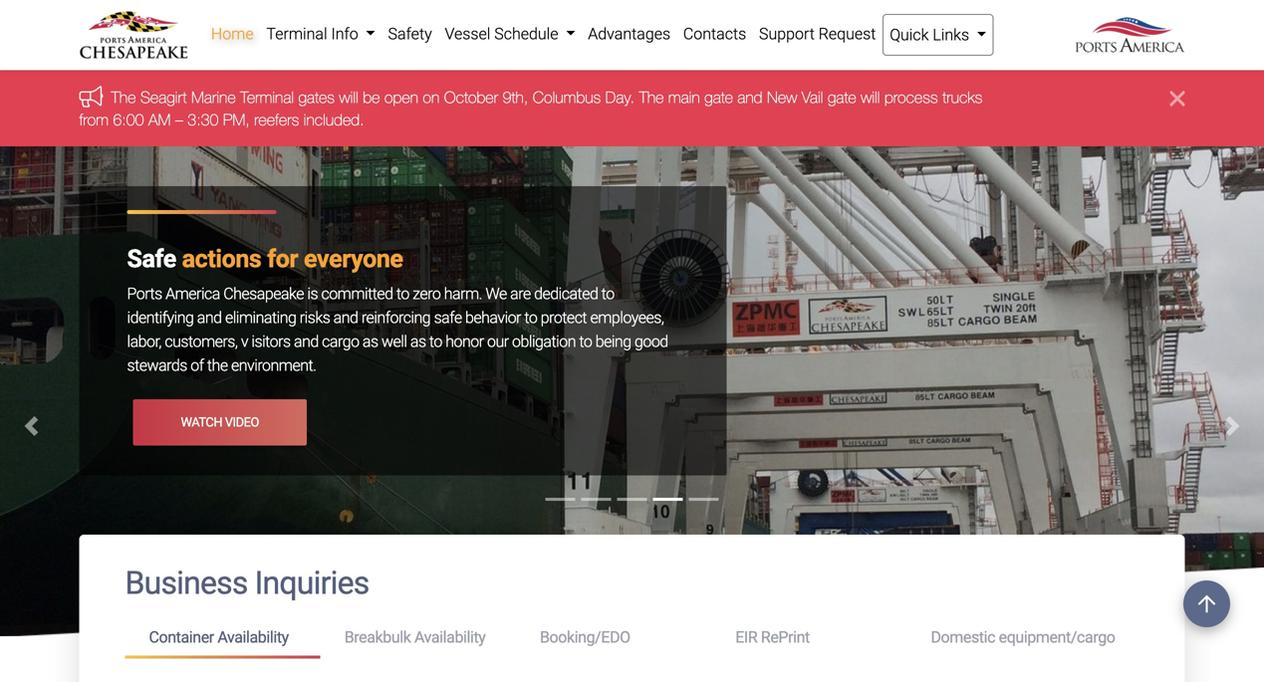Task type: vqa. For each thing, say whether or not it's contained in the screenshot.
No
no



Task type: locate. For each thing, give the bounding box(es) containing it.
0 horizontal spatial the
[[111, 88, 136, 107]]

october
[[444, 88, 498, 107]]

the seagirt marine terminal gates will be open on october 9th, columbus day. the main gate and new vail gate will process trucks from 6:00 am – 3:30 pm, reefers included. alert
[[0, 70, 1265, 147]]

1 horizontal spatial the
[[640, 88, 664, 107]]

terminal up the reefers
[[240, 88, 294, 107]]

1 as from the left
[[363, 333, 378, 352]]

advantages
[[588, 24, 671, 43]]

2 availability from the left
[[415, 628, 486, 647]]

1 horizontal spatial availability
[[415, 628, 486, 647]]

isitors
[[252, 333, 291, 352]]

gate right main
[[705, 88, 734, 107]]

domestic equipment/cargo
[[931, 628, 1116, 647]]

the
[[207, 357, 228, 375]]

gate
[[705, 88, 734, 107], [828, 88, 857, 107]]

cargo
[[322, 333, 359, 352]]

gate right vail
[[828, 88, 857, 107]]

be
[[363, 88, 380, 107]]

open
[[385, 88, 419, 107]]

america
[[166, 285, 220, 304]]

the up 6:00
[[111, 88, 136, 107]]

close image
[[1171, 86, 1186, 110]]

the
[[111, 88, 136, 107], [640, 88, 664, 107]]

to left "being"
[[580, 333, 592, 352]]

advantages link
[[582, 14, 677, 54]]

safe actions for everyone
[[127, 245, 403, 274]]

vail
[[802, 88, 824, 107]]

container availability link
[[125, 620, 321, 659]]

included.
[[304, 110, 364, 129]]

and left new
[[738, 88, 763, 107]]

terminal inside the seagirt marine terminal gates will be open on october 9th, columbus day. the main gate and new vail gate will process trucks from 6:00 am – 3:30 pm, reefers included.
[[240, 88, 294, 107]]

as right well
[[411, 333, 426, 352]]

domestic
[[931, 628, 996, 647]]

customers,
[[165, 333, 238, 352]]

availability for container availability
[[218, 628, 289, 647]]

1 horizontal spatial gate
[[828, 88, 857, 107]]

1 horizontal spatial will
[[861, 88, 881, 107]]

to
[[397, 285, 410, 304], [602, 285, 615, 304], [525, 309, 538, 328], [430, 333, 442, 352], [580, 333, 592, 352]]

will left process
[[861, 88, 881, 107]]

container
[[149, 628, 214, 647]]

good
[[635, 333, 669, 352]]

and
[[738, 88, 763, 107], [197, 309, 222, 328], [334, 309, 358, 328], [294, 333, 319, 352]]

info
[[331, 24, 359, 43]]

1 availability from the left
[[218, 628, 289, 647]]

we
[[486, 285, 507, 304]]

are
[[511, 285, 531, 304]]

availability right breakbulk
[[415, 628, 486, 647]]

business
[[125, 565, 248, 603]]

obligation
[[512, 333, 576, 352]]

as
[[363, 333, 378, 352], [411, 333, 426, 352]]

harm.
[[444, 285, 482, 304]]

quick links link
[[883, 14, 994, 56]]

watch
[[181, 415, 222, 430]]

terminal info link
[[260, 14, 382, 54]]

to left zero on the left top of page
[[397, 285, 410, 304]]

0 horizontal spatial will
[[339, 88, 359, 107]]

container availability
[[149, 628, 289, 647]]

for
[[267, 245, 298, 274]]

process
[[885, 88, 939, 107]]

as left well
[[363, 333, 378, 352]]

0 vertical spatial terminal
[[267, 24, 328, 43]]

the seagirt marine terminal gates will be open on october 9th, columbus day. the main gate and new vail gate will process trucks from 6:00 am – 3:30 pm, reefers included. link
[[79, 88, 983, 129]]

availability
[[218, 628, 289, 647], [415, 628, 486, 647]]

eliminating
[[225, 309, 296, 328]]

video
[[225, 415, 259, 430]]

to down the safe
[[430, 333, 442, 352]]

1 horizontal spatial as
[[411, 333, 426, 352]]

availability for breakbulk availability
[[415, 628, 486, 647]]

will left be
[[339, 88, 359, 107]]

business inquiries
[[125, 565, 369, 603]]

1 will from the left
[[339, 88, 359, 107]]

identifying
[[127, 309, 194, 328]]

on
[[423, 88, 440, 107]]

1 vertical spatial terminal
[[240, 88, 294, 107]]

support request link
[[753, 14, 883, 54]]

am
[[148, 110, 171, 129]]

the right day.
[[640, 88, 664, 107]]

0 horizontal spatial gate
[[705, 88, 734, 107]]

terminal left info
[[267, 24, 328, 43]]

terminal info
[[267, 24, 362, 43]]

breakbulk
[[345, 628, 411, 647]]

safety image
[[0, 147, 1265, 683]]

breakbulk availability link
[[321, 620, 516, 656]]

0 horizontal spatial as
[[363, 333, 378, 352]]

availability down business inquiries
[[218, 628, 289, 647]]

main
[[669, 88, 700, 107]]

eir reprint link
[[712, 620, 908, 656]]

gates
[[298, 88, 335, 107]]

will
[[339, 88, 359, 107], [861, 88, 881, 107]]

2 gate from the left
[[828, 88, 857, 107]]

to up employees,
[[602, 285, 615, 304]]

domestic equipment/cargo link
[[908, 620, 1140, 656]]

behavior
[[466, 309, 521, 328]]

2 as from the left
[[411, 333, 426, 352]]

v
[[241, 333, 248, 352]]

contacts link
[[677, 14, 753, 54]]

terminal
[[267, 24, 328, 43], [240, 88, 294, 107]]

quick links
[[890, 25, 974, 44]]

0 horizontal spatial availability
[[218, 628, 289, 647]]



Task type: describe. For each thing, give the bounding box(es) containing it.
labor,
[[127, 333, 161, 352]]

seagirt
[[140, 88, 187, 107]]

contacts
[[684, 24, 747, 43]]

reinforcing
[[362, 309, 431, 328]]

inquiries
[[255, 565, 369, 603]]

eir
[[736, 628, 758, 647]]

safe
[[434, 309, 462, 328]]

breakbulk availability
[[345, 628, 486, 647]]

1 gate from the left
[[705, 88, 734, 107]]

support request
[[760, 24, 877, 43]]

is
[[307, 285, 318, 304]]

committed
[[321, 285, 393, 304]]

our
[[487, 333, 509, 352]]

environment.
[[231, 357, 316, 375]]

well
[[382, 333, 407, 352]]

of
[[191, 357, 204, 375]]

3:30
[[188, 110, 219, 129]]

equipment/cargo
[[999, 628, 1116, 647]]

support
[[760, 24, 815, 43]]

request
[[819, 24, 877, 43]]

reefers
[[254, 110, 299, 129]]

home link
[[205, 14, 260, 54]]

eir reprint
[[736, 628, 810, 647]]

employees,
[[591, 309, 664, 328]]

quick
[[890, 25, 930, 44]]

safe
[[127, 245, 176, 274]]

chesapeake
[[224, 285, 304, 304]]

to down are
[[525, 309, 538, 328]]

reprint
[[761, 628, 810, 647]]

trucks
[[943, 88, 983, 107]]

9th,
[[503, 88, 529, 107]]

vessel
[[445, 24, 491, 43]]

ports america chesapeake is committed to zero harm. we are dedicated to identifying and                         eliminating risks and reinforcing safe behavior to protect employees, labor, customers, v                         isitors and cargo as well as to honor our obligation to being good stewards of the environment.
[[127, 285, 669, 375]]

marine
[[191, 88, 236, 107]]

safety
[[388, 24, 432, 43]]

1 the from the left
[[111, 88, 136, 107]]

being
[[596, 333, 632, 352]]

booking/edo link
[[516, 620, 712, 656]]

home
[[211, 24, 254, 43]]

schedule
[[495, 24, 559, 43]]

protect
[[541, 309, 587, 328]]

bullhorn image
[[79, 86, 111, 107]]

2 the from the left
[[640, 88, 664, 107]]

from
[[79, 110, 109, 129]]

watch video link
[[133, 400, 307, 446]]

and down risks
[[294, 333, 319, 352]]

vessel schedule link
[[439, 14, 582, 54]]

the seagirt marine terminal gates will be open on october 9th, columbus day. the main gate and new vail gate will process trucks from 6:00 am – 3:30 pm, reefers included.
[[79, 88, 983, 129]]

watch video
[[181, 415, 259, 430]]

–
[[175, 110, 183, 129]]

actions
[[182, 245, 262, 274]]

vessel schedule
[[445, 24, 563, 43]]

new
[[768, 88, 798, 107]]

and inside the seagirt marine terminal gates will be open on october 9th, columbus day. the main gate and new vail gate will process trucks from 6:00 am – 3:30 pm, reefers included.
[[738, 88, 763, 107]]

2 will from the left
[[861, 88, 881, 107]]

pm,
[[223, 110, 250, 129]]

stewards
[[127, 357, 187, 375]]

safety link
[[382, 14, 439, 54]]

and up cargo
[[334, 309, 358, 328]]

6:00
[[113, 110, 144, 129]]

risks
[[300, 309, 330, 328]]

zero
[[413, 285, 441, 304]]

columbus
[[533, 88, 601, 107]]

day.
[[606, 88, 635, 107]]

booking/edo
[[540, 628, 631, 647]]

ports
[[127, 285, 162, 304]]

go to top image
[[1184, 581, 1231, 628]]

and up customers,
[[197, 309, 222, 328]]

dedicated
[[534, 285, 598, 304]]

links
[[933, 25, 970, 44]]

honor
[[446, 333, 484, 352]]

everyone
[[304, 245, 403, 274]]



